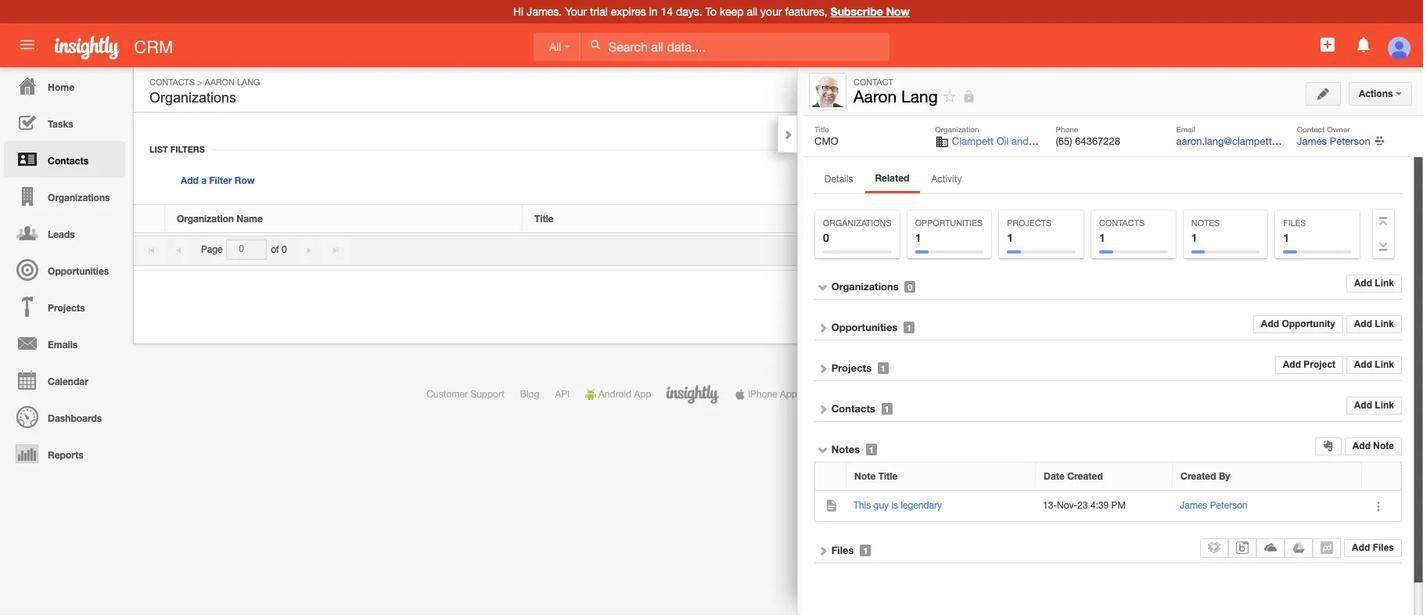 Task type: vqa. For each thing, say whether or not it's contained in the screenshot.
fifth Started
no



Task type: describe. For each thing, give the bounding box(es) containing it.
0 horizontal spatial james peterson link
[[1180, 500, 1248, 511]]

add opportunity
[[1261, 319, 1336, 330]]

notes for notes
[[832, 443, 860, 455]]

0 for of 0
[[282, 244, 287, 255]]

app for iphone app
[[780, 389, 797, 400]]

add link for add link button right of opportunity
[[1354, 319, 1395, 330]]

1 inside opportunities 1
[[915, 231, 921, 244]]

related link
[[866, 169, 919, 191]]

0 horizontal spatial projects link
[[4, 288, 125, 325]]

tasks link
[[4, 104, 125, 141]]

1 vertical spatial column header
[[1362, 463, 1402, 491]]

owner
[[1327, 124, 1350, 134]]

add up the contact owner
[[1302, 85, 1320, 95]]

all link
[[534, 33, 581, 61]]

chevron right image for opportunities
[[818, 322, 829, 333]]

add a filter row
[[181, 175, 255, 186]]

api
[[555, 389, 570, 400]]

title for title
[[535, 213, 554, 225]]

add link for add link button over the contact owner
[[1302, 85, 1342, 95]]

crm
[[134, 38, 173, 57]]

reports
[[48, 449, 83, 461]]

0 vertical spatial opportunities
[[915, 218, 983, 228]]

2 horizontal spatial 0
[[908, 282, 913, 292]]

add link for add link button above add note
[[1354, 400, 1395, 411]]

all
[[549, 41, 562, 53]]

organizations inside navigation
[[48, 192, 110, 203]]

link for add link button underneath display
[[1375, 278, 1395, 289]]

add left opportunity
[[1261, 319, 1280, 330]]

reports link
[[4, 435, 125, 472]]

0 vertical spatial organizations link
[[4, 178, 125, 214]]

1 vertical spatial opportunities link
[[832, 321, 898, 333]]

chevron down image for organizations
[[818, 282, 829, 293]]

clampett oil and gas, singapore link
[[952, 135, 1102, 147]]

hi james. your trial expires in 14 days. to keep all your features, subscribe now
[[513, 5, 910, 18]]

add left a
[[181, 175, 199, 186]]

gas,
[[1032, 135, 1053, 147]]

activity link
[[921, 169, 972, 193]]

files for files
[[832, 544, 854, 556]]

aaron lang link
[[205, 77, 260, 87]]

project
[[1304, 359, 1336, 370]]

0 horizontal spatial opportunities
[[48, 265, 109, 277]]

0 vertical spatial james peterson link
[[1297, 135, 1371, 147]]

filters
[[170, 144, 205, 154]]

aaron inside contacts > aaron lang organizations
[[205, 77, 235, 87]]

evernote image
[[1323, 441, 1334, 452]]

link inside row
[[1250, 213, 1269, 225]]

13-nov-23 4:39 pm
[[1043, 500, 1126, 511]]

1 horizontal spatial note
[[1374, 441, 1395, 452]]

aaron lang
[[854, 87, 938, 106]]

add link for add link button to the right of project
[[1354, 359, 1395, 370]]

this guy is legendary
[[854, 500, 942, 511]]

chevron down image for notes
[[818, 445, 829, 455]]

add link for add link button underneath display
[[1354, 278, 1395, 289]]

a
[[201, 175, 207, 186]]

phone
[[1056, 124, 1079, 134]]

subscribe
[[831, 5, 883, 18]]

14
[[661, 5, 673, 18]]

calendar
[[48, 376, 88, 387]]

0 vertical spatial column header
[[134, 205, 165, 233]]

1 inside contacts 1
[[1100, 231, 1106, 244]]

files link
[[832, 544, 854, 556]]

items
[[1303, 244, 1326, 255]]

nov-
[[1057, 500, 1078, 511]]

actions
[[1359, 88, 1396, 99]]

chevron right image for projects
[[818, 363, 829, 374]]

organization name
[[177, 213, 263, 225]]

by
[[1219, 470, 1231, 482]]

notes link
[[832, 443, 860, 455]]

link for add link button above add note
[[1375, 400, 1395, 411]]

actions button
[[1349, 82, 1413, 106]]

lang inside contacts > aaron lang organizations
[[237, 77, 260, 87]]

1 horizontal spatial aaron
[[854, 87, 897, 106]]

leads link
[[4, 214, 125, 251]]

23
[[1078, 500, 1088, 511]]

aaron.lang@clampett.com
[[1177, 135, 1295, 147]]

1 horizontal spatial contacts link
[[149, 77, 195, 87]]

date created
[[1044, 470, 1103, 482]]

trial
[[590, 5, 608, 18]]

days.
[[676, 5, 703, 18]]

of
[[271, 244, 279, 255]]

follow image
[[943, 89, 958, 104]]

navigation containing home
[[0, 67, 125, 472]]

projects 1
[[1007, 218, 1052, 244]]

in
[[649, 5, 658, 18]]

and
[[1012, 135, 1029, 147]]

add note link
[[1345, 438, 1402, 456]]

files inside button
[[1373, 542, 1395, 553]]

0 horizontal spatial contacts link
[[4, 141, 125, 178]]

row containing this guy is legendary
[[815, 491, 1402, 522]]

legendary
[[901, 500, 942, 511]]

clampett
[[952, 135, 994, 147]]

add down display
[[1354, 278, 1373, 289]]

add link button right project
[[1347, 356, 1402, 374]]

peterson for leftmost james peterson link
[[1210, 500, 1248, 511]]

blog link
[[520, 389, 540, 400]]

add note
[[1353, 441, 1395, 452]]

row
[[235, 175, 255, 186]]

your
[[565, 5, 587, 18]]

to
[[1329, 244, 1337, 255]]

13-
[[1043, 500, 1057, 511]]

pm
[[1112, 500, 1126, 511]]

james peterson for leftmost james peterson link
[[1180, 500, 1248, 511]]

hi
[[513, 5, 524, 18]]

13-nov-23 4:39 pm cell
[[1036, 491, 1173, 522]]

list filters
[[149, 144, 205, 154]]

contact owner
[[1297, 124, 1350, 134]]

projects inside navigation
[[48, 302, 85, 314]]

link files from box to this image
[[1237, 541, 1249, 554]]

2 horizontal spatial title
[[879, 470, 898, 482]]

add link button right opportunity
[[1347, 315, 1402, 333]]

link for add link button to the right of project
[[1375, 359, 1395, 370]]

link files from dropbox to this image
[[1209, 541, 1221, 554]]

james peterson for top james peterson link
[[1297, 135, 1371, 147]]

iphone app
[[749, 389, 797, 400]]

name
[[237, 213, 263, 225]]

page
[[201, 244, 223, 255]]

iphone app link
[[735, 389, 797, 400]]

contacts 1
[[1100, 218, 1145, 244]]

now
[[886, 5, 910, 18]]

add link button up the contact owner
[[1292, 78, 1352, 102]]

list
[[149, 144, 168, 154]]

customer
[[427, 389, 468, 400]]

1 inside projects 1
[[1007, 231, 1014, 244]]

details link
[[815, 169, 864, 193]]

related
[[875, 172, 910, 184]]

contacts inside contacts > aaron lang organizations
[[149, 77, 195, 87]]

0 horizontal spatial details
[[825, 174, 853, 185]]

iphone
[[749, 389, 778, 400]]

api link
[[555, 389, 570, 400]]

dashboards
[[48, 412, 102, 424]]

customer support link
[[427, 389, 505, 400]]

james.
[[527, 5, 562, 18]]

64367228
[[1075, 135, 1121, 147]]

1 horizontal spatial organizations link
[[832, 280, 899, 293]]



Task type: locate. For each thing, give the bounding box(es) containing it.
notes up the note title on the right bottom of the page
[[832, 443, 860, 455]]

2 horizontal spatial files
[[1373, 542, 1395, 553]]

1 vertical spatial projects
[[48, 302, 85, 314]]

organizations link up leads
[[4, 178, 125, 214]]

0 horizontal spatial created
[[1068, 470, 1103, 482]]

0 horizontal spatial james
[[1180, 500, 1208, 511]]

0 vertical spatial peterson
[[1330, 135, 1371, 147]]

guy
[[874, 500, 889, 511]]

contact left owner
[[1297, 124, 1325, 134]]

0 vertical spatial notes
[[1192, 218, 1220, 228]]

contact for contact
[[854, 77, 894, 87]]

2 horizontal spatial created
[[1271, 213, 1307, 225]]

title
[[815, 124, 829, 134], [535, 213, 554, 225], [879, 470, 898, 482]]

app right "iphone"
[[780, 389, 797, 400]]

lang left follow icon
[[902, 87, 938, 106]]

navigation
[[0, 67, 125, 472]]

emails
[[48, 339, 78, 351]]

add link button down display
[[1347, 275, 1402, 293]]

files for files 1
[[1284, 218, 1307, 228]]

0 vertical spatial james peterson
[[1297, 135, 1371, 147]]

1 vertical spatial details
[[892, 213, 923, 225]]

details down cmo on the top of the page
[[825, 174, 853, 185]]

android
[[599, 389, 632, 400]]

1 horizontal spatial lang
[[902, 87, 938, 106]]

0 horizontal spatial organization
[[177, 213, 234, 225]]

1 vertical spatial chevron down image
[[818, 445, 829, 455]]

0 vertical spatial note
[[1374, 441, 1395, 452]]

leads
[[48, 229, 75, 240]]

peterson
[[1330, 135, 1371, 147], [1210, 500, 1248, 511]]

details down related link
[[892, 213, 923, 225]]

0 horizontal spatial lang
[[237, 77, 260, 87]]

note title
[[855, 470, 898, 482]]

dashboards link
[[4, 398, 125, 435]]

0 horizontal spatial title
[[535, 213, 554, 225]]

2 horizontal spatial opportunities
[[915, 218, 983, 228]]

2 vertical spatial projects
[[832, 362, 872, 374]]

0 vertical spatial projects
[[1007, 218, 1052, 228]]

organizations inside contacts > aaron lang organizations
[[149, 90, 236, 106]]

organization for organization name
[[177, 213, 234, 225]]

2 horizontal spatial contacts link
[[832, 402, 876, 415]]

title for title cmo
[[815, 124, 829, 134]]

row containing organization name
[[134, 205, 1383, 233]]

add project link
[[1275, 356, 1344, 374]]

add right opportunity
[[1354, 319, 1373, 330]]

link files from google drive to this image
[[1293, 541, 1306, 554]]

record permissions image
[[962, 87, 976, 106]]

expires
[[611, 5, 646, 18]]

0 horizontal spatial files
[[832, 544, 854, 556]]

organization for organization
[[935, 124, 979, 134]]

contact image
[[812, 76, 844, 107]]

created up no
[[1271, 213, 1307, 225]]

link for add link button over the contact owner
[[1323, 85, 1342, 95]]

note right evernote image
[[1374, 441, 1395, 452]]

add project
[[1283, 359, 1336, 370]]

notes left link created
[[1192, 218, 1220, 228]]

peterson down owner
[[1330, 135, 1371, 147]]

1 vertical spatial james
[[1180, 500, 1208, 511]]

1 horizontal spatial title
[[815, 124, 829, 134]]

james inside row
[[1180, 500, 1208, 511]]

1 horizontal spatial column header
[[1362, 463, 1402, 491]]

chevron right image
[[783, 129, 794, 140], [818, 322, 829, 333], [818, 363, 829, 374], [818, 404, 829, 415], [818, 545, 829, 556]]

note up this
[[855, 470, 876, 482]]

james peterson link
[[1297, 135, 1371, 147], [1180, 500, 1248, 511]]

1 vertical spatial organizations link
[[832, 280, 899, 293]]

all
[[747, 5, 758, 18]]

organizations down >
[[149, 90, 236, 106]]

calendar link
[[4, 362, 125, 398]]

chevron down image down organizations 0
[[818, 282, 829, 293]]

0 horizontal spatial note
[[855, 470, 876, 482]]

1 vertical spatial organization
[[177, 213, 234, 225]]

0 vertical spatial chevron down image
[[818, 282, 829, 293]]

1 vertical spatial james peterson link
[[1180, 500, 1248, 511]]

opportunity
[[1282, 319, 1336, 330]]

opportunities 1
[[915, 218, 983, 244]]

column header down add note link at the bottom of the page
[[1362, 463, 1402, 491]]

james peterson down created by
[[1180, 500, 1248, 511]]

1 horizontal spatial files
[[1284, 218, 1307, 228]]

peterson down by
[[1210, 500, 1248, 511]]

email
[[1177, 124, 1196, 134]]

1 app from the left
[[634, 389, 651, 400]]

keep
[[720, 5, 744, 18]]

1 vertical spatial peterson
[[1210, 500, 1248, 511]]

1 horizontal spatial notes
[[1192, 218, 1220, 228]]

white image
[[590, 39, 601, 50]]

james peterson
[[1297, 135, 1371, 147], [1180, 500, 1248, 511]]

1 vertical spatial notes
[[832, 443, 860, 455]]

this
[[854, 500, 871, 511]]

0 horizontal spatial 0
[[282, 244, 287, 255]]

files down this
[[832, 544, 854, 556]]

0 horizontal spatial james peterson
[[1180, 500, 1248, 511]]

to
[[706, 5, 717, 18]]

peterson inside row
[[1210, 500, 1248, 511]]

is
[[892, 500, 899, 511]]

add link right project
[[1354, 359, 1395, 370]]

lang right >
[[237, 77, 260, 87]]

0 horizontal spatial peterson
[[1210, 500, 1248, 511]]

add opportunity link
[[1253, 315, 1344, 333]]

2 chevron down image from the top
[[818, 445, 829, 455]]

1 chevron down image from the top
[[818, 282, 829, 293]]

app for android app
[[634, 389, 651, 400]]

0 for organizations 0
[[823, 231, 829, 244]]

0 vertical spatial opportunities link
[[4, 251, 125, 288]]

features,
[[785, 5, 828, 18]]

add link down display
[[1354, 278, 1395, 289]]

1 vertical spatial opportunities
[[48, 265, 109, 277]]

support
[[471, 389, 505, 400]]

4:39
[[1091, 500, 1109, 511]]

0 vertical spatial details
[[825, 174, 853, 185]]

1 horizontal spatial created
[[1181, 470, 1217, 482]]

add link up the contact owner
[[1302, 85, 1342, 95]]

this guy is legendary link
[[854, 500, 950, 511]]

row containing note title
[[815, 463, 1402, 491]]

1 vertical spatial title
[[535, 213, 554, 225]]

contact right contact image
[[854, 77, 894, 87]]

james down created by
[[1180, 500, 1208, 511]]

contacts link
[[149, 77, 195, 87], [4, 141, 125, 178], [832, 402, 876, 415]]

1 vertical spatial projects link
[[832, 362, 872, 374]]

1 vertical spatial james peterson
[[1180, 500, 1248, 511]]

1 horizontal spatial organization
[[935, 124, 979, 134]]

chevron down image left the notes link
[[818, 445, 829, 455]]

row
[[134, 205, 1383, 233], [815, 463, 1402, 491], [815, 491, 1402, 522]]

add right evernote image
[[1353, 441, 1371, 452]]

app right android
[[634, 389, 651, 400]]

created left by
[[1181, 470, 1217, 482]]

1 horizontal spatial opportunities
[[832, 321, 898, 333]]

>
[[197, 77, 202, 87]]

0 horizontal spatial organizations link
[[4, 178, 125, 214]]

details
[[825, 174, 853, 185], [892, 213, 923, 225]]

1 horizontal spatial projects
[[832, 362, 872, 374]]

chevron right image for contacts
[[818, 404, 829, 415]]

chevron down image
[[818, 282, 829, 293], [818, 445, 829, 455]]

add files
[[1352, 542, 1395, 553]]

emails link
[[4, 325, 125, 362]]

add link right opportunity
[[1354, 319, 1395, 330]]

1 horizontal spatial details
[[892, 213, 923, 225]]

link files from pandadoc to this image
[[1321, 541, 1334, 554]]

0 horizontal spatial column header
[[134, 205, 165, 233]]

files
[[1284, 218, 1307, 228], [1373, 542, 1395, 553], [832, 544, 854, 556]]

files right link files from pandadoc to this image
[[1373, 542, 1395, 553]]

1 vertical spatial contact
[[1297, 124, 1325, 134]]

add
[[1302, 85, 1320, 95], [181, 175, 199, 186], [1354, 278, 1373, 289], [1261, 319, 1280, 330], [1354, 319, 1373, 330], [1283, 359, 1301, 370], [1354, 359, 1373, 370], [1354, 400, 1373, 411], [1353, 441, 1371, 452], [1352, 542, 1371, 553]]

filter
[[209, 175, 232, 186]]

lang
[[237, 77, 260, 87], [902, 87, 938, 106]]

2 horizontal spatial projects
[[1007, 218, 1052, 228]]

add link up add note
[[1354, 400, 1395, 411]]

organization up clampett
[[935, 124, 979, 134]]

link files from microsoft onedrive to this image
[[1265, 541, 1277, 554]]

of 0
[[271, 244, 287, 255]]

notifications image
[[1354, 35, 1373, 54]]

0 horizontal spatial projects
[[48, 302, 85, 314]]

james peterson link down created by
[[1180, 500, 1248, 511]]

add a filter row link
[[181, 175, 255, 186]]

customer support
[[427, 389, 505, 400]]

0 vertical spatial organization
[[935, 124, 979, 134]]

organizations 0
[[823, 218, 892, 244]]

1 horizontal spatial opportunities link
[[832, 321, 898, 333]]

1 horizontal spatial contact
[[1297, 124, 1325, 134]]

add link
[[1302, 85, 1342, 95], [1354, 278, 1395, 289], [1354, 319, 1395, 330], [1354, 359, 1395, 370], [1354, 400, 1395, 411]]

add up add note
[[1354, 400, 1373, 411]]

chevron right image for files
[[818, 545, 829, 556]]

link created
[[1250, 213, 1307, 225]]

tasks
[[48, 118, 73, 130]]

organizations button
[[146, 87, 240, 109]]

email aaron.lang@clampett.com
[[1177, 124, 1295, 147]]

2 vertical spatial contacts link
[[832, 402, 876, 415]]

display
[[1340, 244, 1370, 255]]

add right link files from pandadoc to this image
[[1352, 542, 1371, 553]]

activity
[[932, 174, 962, 185]]

2 app from the left
[[780, 389, 797, 400]]

1 horizontal spatial projects link
[[832, 362, 872, 374]]

james down the contact owner
[[1297, 135, 1327, 147]]

Search all data.... text field
[[581, 33, 890, 61]]

add right project
[[1354, 359, 1373, 370]]

0 horizontal spatial notes
[[832, 443, 860, 455]]

notes 1
[[1192, 218, 1220, 244]]

0 vertical spatial contacts link
[[149, 77, 195, 87]]

no
[[1289, 244, 1301, 255]]

1 vertical spatial note
[[855, 470, 876, 482]]

0 vertical spatial projects link
[[4, 288, 125, 325]]

organization
[[935, 124, 979, 134], [177, 213, 234, 225]]

add left project
[[1283, 359, 1301, 370]]

contacts link up the notes link
[[832, 402, 876, 415]]

1 horizontal spatial app
[[780, 389, 797, 400]]

organizations link down organizations 0
[[832, 280, 899, 293]]

1 horizontal spatial 0
[[823, 231, 829, 244]]

android app
[[599, 389, 651, 400]]

peterson for top james peterson link
[[1330, 135, 1371, 147]]

title inside title cmo
[[815, 124, 829, 134]]

created up 13-nov-23 4:39 pm
[[1068, 470, 1103, 482]]

contacts link left >
[[149, 77, 195, 87]]

add link button
[[1292, 78, 1352, 102], [1347, 275, 1402, 293], [1347, 315, 1402, 333], [1347, 356, 1402, 374], [1347, 397, 1402, 415]]

singapore
[[1056, 135, 1102, 147]]

2 vertical spatial opportunities
[[832, 321, 898, 333]]

1 inside notes 1
[[1192, 231, 1198, 244]]

contact for contact owner
[[1297, 124, 1325, 134]]

oil
[[997, 135, 1009, 147]]

subscribe now link
[[831, 5, 910, 18]]

1 inside files 1
[[1284, 231, 1290, 244]]

james peterson link down owner
[[1297, 135, 1371, 147]]

contacts > aaron lang organizations
[[149, 77, 260, 106]]

aaron right >
[[205, 77, 235, 87]]

app
[[634, 389, 651, 400], [780, 389, 797, 400]]

2 vertical spatial title
[[879, 470, 898, 482]]

0 horizontal spatial contact
[[854, 77, 894, 87]]

organization up page
[[177, 213, 234, 225]]

android app link
[[585, 389, 651, 400]]

0 inside organizations 0
[[823, 231, 829, 244]]

files up no
[[1284, 218, 1307, 228]]

created by
[[1181, 470, 1231, 482]]

column header left organization name
[[134, 205, 165, 233]]

contacts link down tasks
[[4, 141, 125, 178]]

blog
[[520, 389, 540, 400]]

0 vertical spatial contact
[[854, 77, 894, 87]]

link for add link button right of opportunity
[[1375, 319, 1395, 330]]

created for date created
[[1068, 470, 1103, 482]]

1 horizontal spatial james
[[1297, 135, 1327, 147]]

change record owner image
[[1375, 135, 1385, 149]]

0 horizontal spatial app
[[634, 389, 651, 400]]

1 vertical spatial contacts link
[[4, 141, 125, 178]]

james for leftmost james peterson link
[[1180, 500, 1208, 511]]

1 horizontal spatial james peterson link
[[1297, 135, 1371, 147]]

title cmo
[[815, 124, 839, 147]]

notes for notes 1
[[1192, 218, 1220, 228]]

james for top james peterson link
[[1297, 135, 1327, 147]]

organizations up leads "link"
[[48, 192, 110, 203]]

column header
[[134, 205, 165, 233], [1362, 463, 1402, 491]]

no items to display
[[1289, 244, 1370, 255]]

0 vertical spatial title
[[815, 124, 829, 134]]

add files button
[[1344, 539, 1402, 557]]

add link button up add note
[[1347, 397, 1402, 415]]

phone (65) 64367228
[[1056, 124, 1121, 147]]

aaron right contact image
[[854, 87, 897, 106]]

organizations down details link
[[823, 218, 892, 228]]

0 vertical spatial james
[[1297, 135, 1327, 147]]

0 horizontal spatial opportunities link
[[4, 251, 125, 288]]

organizations down organizations 0
[[832, 280, 899, 293]]

1 horizontal spatial peterson
[[1330, 135, 1371, 147]]

james peterson down owner
[[1297, 135, 1371, 147]]

add inside button
[[1352, 542, 1371, 553]]

created for link created
[[1271, 213, 1307, 225]]

cmo
[[815, 135, 839, 147]]

1 horizontal spatial james peterson
[[1297, 135, 1371, 147]]

0 horizontal spatial aaron
[[205, 77, 235, 87]]

link
[[1323, 85, 1342, 95], [1250, 213, 1269, 225], [1375, 278, 1395, 289], [1375, 319, 1395, 330], [1375, 359, 1395, 370], [1375, 400, 1395, 411]]



